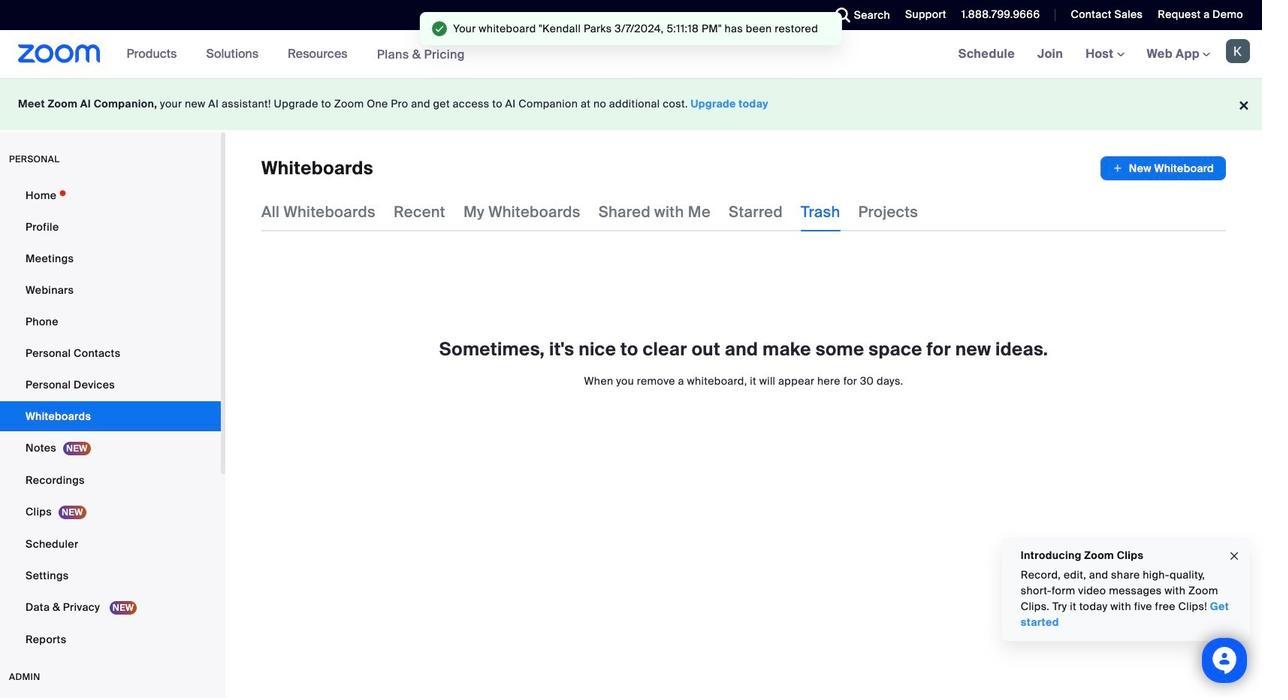 Task type: locate. For each thing, give the bounding box(es) containing it.
application
[[1101, 156, 1226, 180]]

footer
[[0, 78, 1262, 130]]

personal menu menu
[[0, 180, 221, 656]]

add image
[[1113, 161, 1123, 176]]

tabs of all whiteboard page tab list
[[262, 192, 918, 231]]

meetings navigation
[[947, 30, 1262, 79]]

product information navigation
[[115, 30, 476, 79]]

close image
[[1229, 548, 1241, 565]]

banner
[[0, 30, 1262, 79]]



Task type: vqa. For each thing, say whether or not it's contained in the screenshot.
'Backgrounds'
no



Task type: describe. For each thing, give the bounding box(es) containing it.
profile picture image
[[1226, 39, 1250, 63]]

success image
[[432, 21, 447, 36]]

zoom logo image
[[18, 44, 100, 63]]



